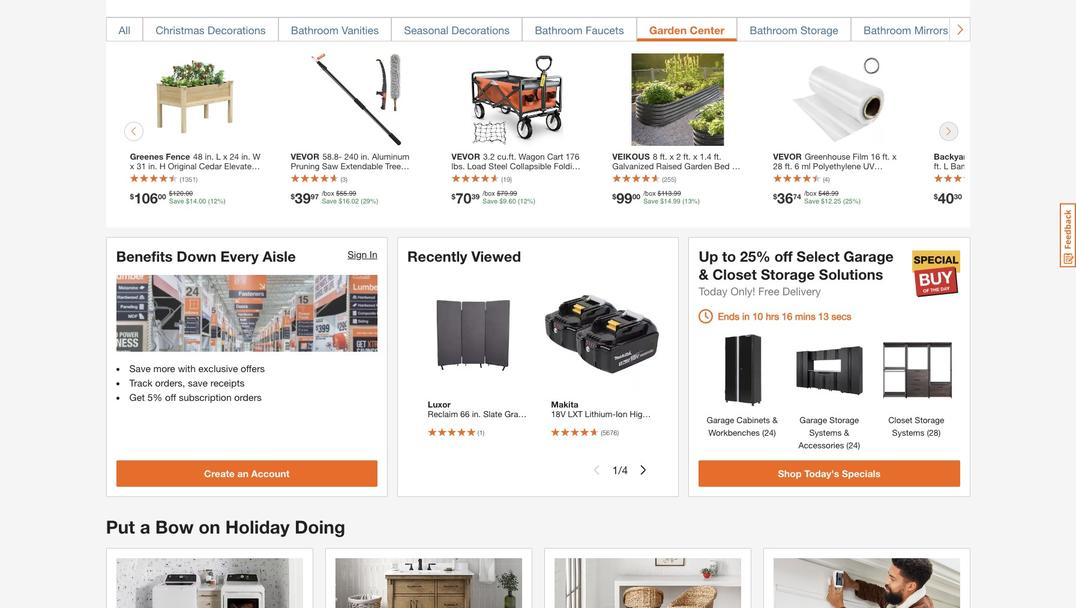 Task type: describe. For each thing, give the bounding box(es) containing it.
off inside save more with exclusive offers track orders, save receipts get 5% off subscription orders
[[165, 391, 176, 403]]

1 horizontal spatial saw
[[371, 180, 388, 191]]

backyard x-scapes link
[[935, 152, 1066, 191]]

mirrors
[[915, 23, 949, 36]]

113
[[662, 190, 672, 198]]

106
[[134, 190, 158, 207]]

garden inside 48 in. l x 24 in. w x 31 in. h original cedar elevated garden bed
[[130, 171, 158, 181]]

48 inside $ 36 74 /box $ 48 . 99 save $ 12 . 25 ( 25 %)
[[823, 190, 830, 198]]

( inside $ 36 74 /box $ 48 . 99 save $ 12 . 25 ( 25 %)
[[844, 198, 846, 206]]

uv
[[864, 161, 875, 171]]

99 for 39
[[349, 190, 357, 198]]

gray inside the 8 ft. x 2 ft. x 1.4 ft. galvanized raised garden bed 9- in-1 planter box outdoor, dark gray
[[613, 180, 631, 191]]

benefits down every aisle
[[116, 248, 296, 265]]

tree
[[385, 161, 401, 171]]

room
[[459, 419, 482, 429]]

vevor for 36
[[774, 152, 802, 162]]

sign in card banner image
[[116, 275, 378, 352]]

8 ft. x 2 ft. x 1.4 ft. galvanized raised garden bed 9-in-1 planter box outdoor, dark gray image
[[632, 53, 725, 146]]

ft. left 6
[[785, 161, 793, 171]]

( inside $ 106 00 $ 120 . 00 save $ 14 . 00 ( 12 %)
[[208, 198, 210, 206]]

outdoor,
[[676, 171, 708, 181]]

high
[[630, 409, 648, 419]]

3.2
[[484, 152, 495, 162]]

bathroom for bathroom storage
[[750, 23, 798, 36]]

seasonal decorations
[[404, 23, 510, 36]]

ft. right uv
[[883, 152, 891, 162]]

up
[[699, 248, 719, 265]]

0 horizontal spatial 4
[[622, 464, 628, 477]]

scapes
[[984, 152, 1014, 162]]

( 3 )
[[341, 176, 348, 183]]

put
[[106, 516, 135, 538]]

/box for 99
[[644, 190, 656, 198]]

ft. right 8 at the right top
[[660, 152, 668, 162]]

bathroom vanities button
[[279, 17, 392, 41]]

12 inside $ 70 39 /box $ 79 . 99 save $ 9 . 60 ( 12 %)
[[520, 198, 528, 206]]

30
[[955, 192, 963, 201]]

& inside 'garage cabinets & workbenches'
[[773, 415, 778, 425]]

galvanized
[[613, 161, 654, 171]]

save for 39
[[322, 198, 337, 206]]

10
[[753, 310, 764, 322]]

16 inside $ 39 97 /box $ 55 . 99 save $ 16 . 02 ( 29 %)
[[343, 198, 350, 206]]

decorations for seasonal decorations
[[452, 23, 510, 36]]

garage for garage cabinets & workbenches
[[707, 415, 735, 425]]

) for 3.2 cu.ft. wagon cart 176 lbs. load steel collapsible folding cart portable foldable outdoor utility garden cart, orange
[[511, 176, 512, 183]]

select
[[797, 248, 840, 265]]

1 vertical spatial greenhouse
[[811, 171, 857, 181]]

sign in link
[[348, 249, 378, 260]]

in. left l
[[205, 152, 214, 162]]

reclaim
[[428, 409, 458, 419]]

( 4 )
[[824, 176, 830, 183]]

cart,
[[505, 180, 524, 191]]

garden inside button
[[650, 23, 687, 36]]

with inside save more with exclusive offers track orders, save receipts get 5% off subscription orders
[[178, 363, 196, 374]]

9
[[504, 198, 507, 206]]

13 inside the $ 99 00 /box $ 113 . 99 save $ 14 . 99 ( 13 %)
[[685, 198, 692, 206]]

closet inside up to 25% off select garage & closet storage solutions today only! free delivery
[[713, 266, 757, 283]]

image for special buy savings image
[[335, 559, 522, 608]]

( 1 )
[[478, 429, 485, 437]]

x-
[[975, 152, 984, 162]]

255
[[664, 176, 675, 183]]

x right l
[[223, 152, 228, 162]]

6
[[795, 161, 800, 171]]

48 in. l x 24 in. w x 31 in. h original cedar elevated garden bed image
[[149, 53, 242, 146]]

55
[[340, 190, 347, 198]]

more
[[153, 363, 175, 374]]

14 inside the $ 99 00 /box $ 113 . 99 save $ 14 . 99 ( 13 %)
[[664, 198, 672, 206]]

box
[[658, 171, 673, 181]]

48 inside 48 in. l x 24 in. w x 31 in. h original cedar elevated garden bed
[[193, 152, 203, 162]]

%) for 70
[[528, 198, 536, 206]]

folding
[[554, 161, 582, 171]]

12 inside $ 36 74 /box $ 48 . 99 save $ 12 . 25 ( 25 %)
[[825, 198, 833, 206]]

for
[[801, 180, 811, 191]]

bathroom storage button
[[738, 17, 852, 41]]

save
[[188, 377, 208, 388]]

film
[[853, 152, 869, 162]]

workbenches
[[709, 428, 761, 438]]

receipts
[[211, 377, 245, 388]]

greenes fence
[[130, 152, 190, 162]]

1.4
[[700, 152, 712, 162]]

1 vertical spatial 13
[[819, 310, 830, 322]]

feedback link image
[[1061, 203, 1077, 268]]

save for 99
[[644, 198, 659, 206]]

31
[[137, 161, 146, 171]]

( 255 )
[[663, 176, 677, 183]]

seasonal decorations button
[[392, 17, 523, 41]]

bathroom for bathroom vanities
[[291, 23, 339, 36]]

vevor for 70
[[452, 152, 481, 162]]

( inside $ 70 39 /box $ 79 . 99 save $ 9 . 60 ( 12 %)
[[518, 198, 520, 206]]

christmas decorations button
[[143, 17, 279, 41]]

1 horizontal spatial 1
[[613, 464, 619, 477]]

) for 18v lxt lithium-ion high capacity battery pack 5.0 ah with led charge level indicator (2-pack)
[[618, 429, 619, 437]]

aluminum
[[372, 152, 410, 162]]

( 24 ) for workbenches
[[761, 428, 777, 438]]

x left '2'
[[670, 152, 675, 162]]

) for 58.8- 240 in. aluminum pruning saw extendable tree pruner, with light-weight alloy handle, manual pole saw
[[346, 176, 348, 183]]

h
[[160, 161, 166, 171]]

x left 1.4
[[694, 152, 698, 162]]

( 19 )
[[502, 176, 512, 183]]

/box for 36
[[805, 190, 817, 198]]

5676
[[603, 429, 618, 437]]

0 horizontal spatial 1
[[480, 429, 483, 437]]

240
[[345, 152, 359, 162]]

handle,
[[291, 180, 320, 191]]

bathroom for bathroom faucets
[[535, 23, 583, 36]]

orange
[[526, 180, 554, 191]]

image for up to 40% off image
[[774, 559, 961, 608]]

mins
[[796, 310, 816, 322]]

in. inside luxor reclaim 66 in. slate gray 3-panel room divider
[[472, 409, 481, 419]]

save for 36
[[805, 198, 820, 206]]

steel
[[489, 161, 508, 171]]

$ 99 00 /box $ 113 . 99 save $ 14 . 99 ( 13 %)
[[613, 190, 701, 207]]

get
[[129, 391, 145, 403]]

planter
[[630, 171, 656, 181]]

closet storage systems product image image
[[880, 333, 954, 408]]

/box for 70
[[483, 190, 495, 198]]

3.2 cu.ft. wagon cart 176 lbs. load steel collapsible folding cart portable foldable outdoor utility garden cart, orange image
[[471, 53, 564, 146]]

off inside up to 25% off select garage & closet storage solutions today only! free delivery
[[775, 248, 793, 265]]

x left 31
[[130, 161, 134, 171]]

battery
[[587, 419, 614, 429]]

storage for garage storage systems & accessories
[[830, 415, 860, 425]]

36
[[778, 190, 794, 207]]

gray inside luxor reclaim 66 in. slate gray 3-panel room divider
[[505, 409, 523, 419]]

garage cabinets & workbenches product image image
[[706, 333, 780, 408]]

greenes
[[130, 152, 164, 162]]

ft. right 1.4
[[714, 152, 722, 162]]

14 inside $ 106 00 $ 120 . 00 save $ 14 . 00 ( 12 %)
[[190, 198, 197, 206]]

garage for garage storage systems & accessories
[[800, 415, 828, 425]]

special buy logo image
[[913, 250, 961, 298]]

) for 48 in. l x 24 in. w x 31 in. h original cedar elevated garden bed
[[196, 176, 198, 183]]

shop today's specials link
[[699, 461, 961, 487]]

in
[[743, 310, 750, 322]]

97
[[311, 192, 319, 201]]

free delivery
[[759, 285, 822, 298]]

18v
[[552, 409, 566, 419]]

ah
[[552, 428, 562, 439]]

(2-
[[587, 438, 597, 448]]

create an account button
[[116, 461, 378, 487]]

( inside $ 39 97 /box $ 55 . 99 save $ 16 . 02 ( 29 %)
[[361, 198, 363, 206]]

create an account
[[204, 468, 290, 479]]

dark
[[711, 171, 728, 181]]

2
[[677, 152, 682, 162]]

58.8- 240 in. aluminum pruning saw extendable tree pruner, with light-weight alloy handle, manual pole saw image
[[310, 53, 403, 146]]

on
[[199, 516, 220, 538]]

40
[[939, 190, 955, 207]]

70
[[456, 190, 472, 207]]

bathroom faucets button
[[523, 17, 637, 41]]

& inside up to 25% off select garage & closet storage solutions today only! free delivery
[[699, 266, 709, 283]]

storage for closet storage systems
[[916, 415, 945, 425]]

in
[[370, 249, 378, 260]]



Task type: vqa. For each thing, say whether or not it's contained in the screenshot.
the top Questions
no



Task type: locate. For each thing, give the bounding box(es) containing it.
0 horizontal spatial vevor
[[291, 152, 320, 162]]

decorations inside button
[[452, 23, 510, 36]]

2 25 from the left
[[846, 198, 853, 206]]

28
[[774, 161, 783, 171], [930, 428, 939, 438]]

next slide image
[[639, 466, 649, 475]]

off right 25%
[[775, 248, 793, 265]]

0 vertical spatial cart
[[548, 152, 564, 162]]

0 horizontal spatial garage
[[707, 415, 735, 425]]

1 horizontal spatial ( 24 )
[[845, 440, 861, 450]]

in. left w
[[242, 152, 251, 162]]

1 decorations from the left
[[208, 23, 266, 36]]

hrs
[[766, 310, 780, 322]]

24 for garage cabinets & workbenches
[[765, 428, 774, 438]]

%) down outdoor,
[[692, 198, 701, 206]]

%) inside $ 39 97 /box $ 55 . 99 save $ 16 . 02 ( 29 %)
[[371, 198, 379, 206]]

0 horizontal spatial systems
[[810, 428, 842, 438]]

1 horizontal spatial vevor
[[452, 152, 481, 162]]

0 horizontal spatial closet
[[713, 266, 757, 283]]

in. left "h"
[[148, 161, 157, 171]]

13 right 113
[[685, 198, 692, 206]]

2 bathroom from the left
[[535, 23, 583, 36]]

save inside save more with exclusive offers track orders, save receipts get 5% off subscription orders
[[129, 363, 151, 374]]

1 horizontal spatial with
[[320, 171, 335, 181]]

4 bathroom from the left
[[864, 23, 912, 36]]

2 /box from the left
[[483, 190, 495, 198]]

pole
[[352, 180, 369, 191]]

save inside $ 70 39 /box $ 79 . 99 save $ 9 . 60 ( 12 %)
[[483, 198, 498, 206]]

bathroom for bathroom mirrors
[[864, 23, 912, 36]]

an
[[238, 468, 249, 479]]

in-
[[613, 171, 623, 181]]

raised
[[657, 161, 683, 171]]

backyard
[[935, 152, 973, 162]]

decorations
[[208, 23, 266, 36], [452, 23, 510, 36]]

0 horizontal spatial &
[[699, 266, 709, 283]]

24 right l
[[230, 152, 239, 162]]

( 5676 )
[[601, 429, 619, 437]]

systems for closet
[[893, 428, 925, 438]]

christmas
[[156, 23, 205, 36]]

0 vertical spatial off
[[775, 248, 793, 265]]

saw up manual
[[322, 161, 339, 171]]

( 24 ) up the shop today's specials
[[845, 440, 861, 450]]

12 down cedar
[[210, 198, 218, 206]]

1 horizontal spatial 13
[[819, 310, 830, 322]]

greenhouse film 16 ft. x 28 ft. 6 ml polyethylene uv resistant greenhouse clear plastic for agriculture image
[[793, 53, 886, 146]]

4 /box from the left
[[805, 190, 817, 198]]

ion
[[616, 409, 628, 419]]

1 horizontal spatial 48
[[823, 190, 830, 198]]

0 vertical spatial 16
[[871, 152, 881, 162]]

0 vertical spatial 4
[[825, 176, 829, 183]]

1 horizontal spatial garage
[[800, 415, 828, 425]]

garage inside 'garage cabinets & workbenches'
[[707, 415, 735, 425]]

with left "( 3 )" on the top of page
[[320, 171, 335, 181]]

$
[[169, 190, 173, 198], [336, 190, 340, 198], [497, 190, 501, 198], [658, 190, 662, 198], [819, 190, 823, 198], [130, 192, 134, 201], [291, 192, 295, 201], [452, 192, 456, 201], [613, 192, 617, 201], [774, 192, 778, 201], [935, 192, 939, 201], [186, 198, 190, 206], [339, 198, 343, 206], [500, 198, 504, 206], [661, 198, 664, 206], [822, 198, 825, 206]]

with inside makita 18v lxt lithium-ion high capacity battery pack 5.0 ah with led charge level indicator (2-pack)
[[564, 428, 580, 439]]

29
[[363, 198, 371, 206]]

storage for bathroom storage
[[801, 23, 839, 36]]

greenhouse up $ 36 74 /box $ 48 . 99 save $ 12 . 25 ( 25 %)
[[811, 171, 857, 181]]

1 vertical spatial off
[[165, 391, 176, 403]]

1 vertical spatial saw
[[371, 180, 388, 191]]

cabinets
[[737, 415, 771, 425]]

1 vertical spatial &
[[773, 415, 778, 425]]

garden center button
[[637, 17, 738, 41]]

39 down pruner,
[[295, 190, 311, 207]]

0 horizontal spatial 12
[[210, 198, 218, 206]]

99 for 99
[[674, 190, 682, 198]]

) for reclaim 66 in. slate gray 3-panel room divider
[[483, 429, 485, 437]]

& inside garage storage systems & accessories
[[845, 428, 850, 438]]

%) down clear
[[853, 198, 861, 206]]

in. inside 58.8- 240 in. aluminum pruning saw extendable tree pruner, with light-weight alloy handle, manual pole saw
[[361, 152, 370, 162]]

0 horizontal spatial ( 24 )
[[761, 428, 777, 438]]

closet inside closet storage systems
[[889, 415, 913, 425]]

in. right 240
[[361, 152, 370, 162]]

1 bathroom from the left
[[291, 23, 339, 36]]

1 vertical spatial 24
[[765, 428, 774, 438]]

2 vertical spatial 16
[[782, 310, 793, 322]]

%) inside the $ 99 00 /box $ 113 . 99 save $ 14 . 99 ( 13 %)
[[692, 198, 701, 206]]

1 / 4
[[613, 464, 628, 477]]

%) for 99
[[692, 198, 701, 206]]

2 horizontal spatial vevor
[[774, 152, 802, 162]]

16 inside greenhouse film 16 ft. x 28 ft. 6 ml polyethylene uv resistant greenhouse clear plastic for agriculture
[[871, 152, 881, 162]]

1 horizontal spatial systems
[[893, 428, 925, 438]]

58.8- 240 in. aluminum pruning saw extendable tree pruner, with light-weight alloy handle, manual pole saw
[[291, 152, 410, 191]]

storage inside button
[[801, 23, 839, 36]]

1 horizontal spatial off
[[775, 248, 793, 265]]

1 %) from the left
[[218, 198, 226, 206]]

2 %) from the left
[[371, 198, 379, 206]]

00 inside the $ 99 00 /box $ 113 . 99 save $ 14 . 99 ( 13 %)
[[633, 192, 641, 201]]

1 14 from the left
[[190, 198, 197, 206]]

1 vertical spatial closet
[[889, 415, 913, 425]]

60
[[509, 198, 516, 206]]

to
[[723, 248, 737, 265]]

%) inside $ 106 00 $ 120 . 00 save $ 14 . 00 ( 12 %)
[[218, 198, 226, 206]]

greenhouse up ( 4 )
[[805, 152, 851, 162]]

2 vertical spatial &
[[845, 428, 850, 438]]

9-
[[733, 161, 741, 171]]

0 vertical spatial 48
[[193, 152, 203, 162]]

clear
[[859, 171, 879, 181]]

& right the cabinets
[[773, 415, 778, 425]]

reclaim 66 in. slate gray 3-panel room divider image
[[422, 277, 536, 391]]

& up accessories
[[845, 428, 850, 438]]

light-
[[338, 171, 360, 181]]

up to 25% off select garage & closet storage solutions today only! free delivery
[[699, 248, 894, 298]]

charge
[[600, 428, 627, 439]]

plastic
[[774, 180, 799, 191]]

ft. right '2'
[[684, 152, 691, 162]]

2 horizontal spatial 1
[[623, 171, 627, 181]]

save inside the $ 99 00 /box $ 113 . 99 save $ 14 . 99 ( 13 %)
[[644, 198, 659, 206]]

bed inside 48 in. l x 24 in. w x 31 in. h original cedar elevated garden bed
[[160, 171, 175, 181]]

5 %) from the left
[[853, 198, 861, 206]]

1 vertical spatial 4
[[622, 464, 628, 477]]

0 horizontal spatial 14
[[190, 198, 197, 206]]

storage inside garage storage systems & accessories
[[830, 415, 860, 425]]

4 down "polyethylene"
[[825, 176, 829, 183]]

decorations inside button
[[208, 23, 266, 36]]

down
[[177, 248, 217, 265]]

faucets
[[586, 23, 624, 36]]

0 horizontal spatial 48
[[193, 152, 203, 162]]

4 left "next slide" image
[[622, 464, 628, 477]]

) for 8 ft. x 2 ft. x 1.4 ft. galvanized raised garden bed 9- in-1 planter box outdoor, dark gray
[[675, 176, 677, 183]]

1 horizontal spatial 16
[[782, 310, 793, 322]]

cart up '70'
[[452, 171, 468, 181]]

0 vertical spatial closet
[[713, 266, 757, 283]]

1 right this is the first slide image
[[613, 464, 619, 477]]

$ 36 74 /box $ 48 . 99 save $ 12 . 25 ( 25 %)
[[774, 190, 861, 207]]

5.0
[[638, 419, 650, 429]]

next arrow image
[[956, 23, 965, 35]]

0 horizontal spatial saw
[[322, 161, 339, 171]]

0 horizontal spatial bed
[[160, 171, 175, 181]]

1 horizontal spatial bed
[[715, 161, 730, 171]]

vevor up pruner,
[[291, 152, 320, 162]]

& down up
[[699, 266, 709, 283]]

2 decorations from the left
[[452, 23, 510, 36]]

4 %) from the left
[[692, 198, 701, 206]]

0 horizontal spatial 25
[[835, 198, 842, 206]]

bed inside the 8 ft. x 2 ft. x 1.4 ft. galvanized raised garden bed 9- in-1 planter box outdoor, dark gray
[[715, 161, 730, 171]]

garden right '2'
[[685, 161, 713, 171]]

1 /box from the left
[[322, 190, 335, 198]]

1 horizontal spatial 14
[[664, 198, 672, 206]]

2 horizontal spatial with
[[564, 428, 580, 439]]

garage up accessories
[[800, 415, 828, 425]]

seasonal
[[404, 23, 449, 36]]

0 horizontal spatial off
[[165, 391, 176, 403]]

level
[[630, 428, 649, 439]]

1 vertical spatial ( 24 )
[[845, 440, 861, 450]]

66
[[461, 409, 470, 419]]

bathroom faucets
[[535, 23, 624, 36]]

garden left center
[[650, 23, 687, 36]]

%) for 39
[[371, 198, 379, 206]]

24 inside 48 in. l x 24 in. w x 31 in. h original cedar elevated garden bed
[[230, 152, 239, 162]]

28 inside greenhouse film 16 ft. x 28 ft. 6 ml polyethylene uv resistant greenhouse clear plastic for agriculture
[[774, 161, 783, 171]]

in. right 66
[[472, 409, 481, 419]]

polyethylene
[[814, 161, 862, 171]]

0 vertical spatial 1
[[623, 171, 627, 181]]

0 horizontal spatial with
[[178, 363, 196, 374]]

x
[[223, 152, 228, 162], [670, 152, 675, 162], [694, 152, 698, 162], [893, 152, 897, 162], [130, 161, 134, 171]]

led
[[582, 428, 598, 439]]

image for up to 35% off image
[[555, 559, 742, 608]]

/box right 74
[[805, 190, 817, 198]]

0 horizontal spatial 13
[[685, 198, 692, 206]]

put a bow on holiday doing
[[106, 516, 346, 538]]

1 inside the 8 ft. x 2 ft. x 1.4 ft. galvanized raised garden bed 9- in-1 planter box outdoor, dark gray
[[623, 171, 627, 181]]

bathroom mirrors
[[864, 23, 949, 36]]

garden inside 3.2 cu.ft. wagon cart 176 lbs. load steel collapsible folding cart portable foldable outdoor utility garden cart, orange
[[475, 180, 503, 191]]

0 vertical spatial with
[[320, 171, 335, 181]]

2 horizontal spatial &
[[845, 428, 850, 438]]

%) inside $ 36 74 /box $ 48 . 99 save $ 12 . 25 ( 25 %)
[[853, 198, 861, 206]]

$ inside $ 40 30
[[935, 192, 939, 201]]

save left 113
[[644, 198, 659, 206]]

2 12 from the left
[[520, 198, 528, 206]]

0 vertical spatial gray
[[613, 180, 631, 191]]

99
[[349, 190, 357, 198], [510, 190, 518, 198], [617, 190, 633, 207], [674, 190, 682, 198], [832, 190, 839, 198], [674, 198, 681, 206]]

1 horizontal spatial cart
[[548, 152, 564, 162]]

16 right 'hrs'
[[782, 310, 793, 322]]

garage cabinets & workbenches
[[707, 415, 778, 438]]

48 down ( 4 )
[[823, 190, 830, 198]]

176
[[566, 152, 580, 162]]

48 right fence
[[193, 152, 203, 162]]

1 horizontal spatial 4
[[825, 176, 829, 183]]

( 24 ) for &
[[845, 440, 861, 450]]

save left 9
[[483, 198, 498, 206]]

0 horizontal spatial 39
[[295, 190, 311, 207]]

0 vertical spatial 24
[[230, 152, 239, 162]]

w
[[253, 152, 261, 162]]

save right 74
[[805, 198, 820, 206]]

garage up solutions
[[844, 248, 894, 265]]

bed down greenes fence
[[160, 171, 175, 181]]

save right '97'
[[322, 198, 337, 206]]

garage up workbenches
[[707, 415, 735, 425]]

with inside 58.8- 240 in. aluminum pruning saw extendable tree pruner, with light-weight alloy handle, manual pole saw
[[320, 171, 335, 181]]

closet up today only!
[[713, 266, 757, 283]]

x right uv
[[893, 152, 897, 162]]

39 inside $ 70 39 /box $ 79 . 99 save $ 9 . 60 ( 12 %)
[[472, 192, 480, 201]]

0 horizontal spatial cart
[[452, 171, 468, 181]]

24 down the cabinets
[[765, 428, 774, 438]]

0 vertical spatial 28
[[774, 161, 783, 171]]

%) down orange
[[528, 198, 536, 206]]

0 vertical spatial &
[[699, 266, 709, 283]]

bathroom storage
[[750, 23, 839, 36]]

this is the first slide image
[[592, 466, 602, 475]]

secs
[[832, 310, 852, 322]]

2 14 from the left
[[664, 198, 672, 206]]

save up "track"
[[129, 363, 151, 374]]

3 12 from the left
[[825, 198, 833, 206]]

decorations right the christmas
[[208, 23, 266, 36]]

saw
[[322, 161, 339, 171], [371, 180, 388, 191]]

99 inside $ 39 97 /box $ 55 . 99 save $ 16 . 02 ( 29 %)
[[349, 190, 357, 198]]

24 right accessories
[[849, 440, 859, 450]]

vevor
[[291, 152, 320, 162], [452, 152, 481, 162], [774, 152, 802, 162]]

12 inside $ 106 00 $ 120 . 00 save $ 14 . 00 ( 12 %)
[[210, 198, 218, 206]]

2 horizontal spatial 12
[[825, 198, 833, 206]]

13 left secs
[[819, 310, 830, 322]]

garden down greenes
[[130, 171, 158, 181]]

pack
[[617, 419, 636, 429]]

garage storage systems & accessories
[[799, 415, 860, 450]]

.
[[184, 190, 186, 198], [347, 190, 349, 198], [508, 190, 510, 198], [672, 190, 674, 198], [830, 190, 832, 198], [197, 198, 199, 206], [350, 198, 352, 206], [507, 198, 509, 206], [672, 198, 674, 206], [833, 198, 835, 206]]

2 horizontal spatial 24
[[849, 440, 859, 450]]

1 vertical spatial 16
[[343, 198, 350, 206]]

/box left 113
[[644, 190, 656, 198]]

$ 106 00 $ 120 . 00 save $ 14 . 00 ( 12 %)
[[130, 190, 226, 207]]

recently
[[408, 248, 468, 265]]

garage storage systems & accessories product image image
[[793, 333, 867, 408]]

1 vertical spatial cart
[[452, 171, 468, 181]]

ends
[[718, 310, 740, 322]]

/box right '97'
[[322, 190, 335, 198]]

24 for garage storage systems & accessories
[[849, 440, 859, 450]]

58.8-
[[323, 152, 342, 162]]

16 left 02
[[343, 198, 350, 206]]

image for up to $500 off image
[[116, 559, 303, 608]]

%)
[[218, 198, 226, 206], [371, 198, 379, 206], [528, 198, 536, 206], [692, 198, 701, 206], [853, 198, 861, 206]]

with right ah
[[564, 428, 580, 439]]

18v lxt lithium-ion high capacity battery pack 5.0 ah with led charge level indicator (2-pack) image
[[546, 277, 659, 391]]

save inside $ 39 97 /box $ 55 . 99 save $ 16 . 02 ( 29 %)
[[322, 198, 337, 206]]

vevor left 3.2
[[452, 152, 481, 162]]

bow
[[155, 516, 194, 538]]

/box inside $ 36 74 /box $ 48 . 99 save $ 12 . 25 ( 25 %)
[[805, 190, 817, 198]]

systems inside closet storage systems
[[893, 428, 925, 438]]

1 horizontal spatial decorations
[[452, 23, 510, 36]]

0 horizontal spatial decorations
[[208, 23, 266, 36]]

doing
[[295, 516, 346, 538]]

gray right slate
[[505, 409, 523, 419]]

0 vertical spatial ( 24 )
[[761, 428, 777, 438]]

/box inside the $ 99 00 /box $ 113 . 99 save $ 14 . 99 ( 13 %)
[[644, 190, 656, 198]]

0 horizontal spatial 24
[[230, 152, 239, 162]]

systems
[[810, 428, 842, 438], [893, 428, 925, 438]]

1 horizontal spatial closet
[[889, 415, 913, 425]]

decorations for christmas decorations
[[208, 23, 266, 36]]

%) right 02
[[371, 198, 379, 206]]

3 %) from the left
[[528, 198, 536, 206]]

/box inside $ 70 39 /box $ 79 . 99 save $ 9 . 60 ( 12 %)
[[483, 190, 495, 198]]

/box
[[322, 190, 335, 198], [483, 190, 495, 198], [644, 190, 656, 198], [805, 190, 817, 198]]

1 vertical spatial 28
[[930, 428, 939, 438]]

00
[[186, 190, 193, 198], [158, 192, 166, 201], [633, 192, 641, 201], [199, 198, 206, 206]]

account
[[251, 468, 290, 479]]

1 horizontal spatial 12
[[520, 198, 528, 206]]

0 vertical spatial greenhouse
[[805, 152, 851, 162]]

2 vertical spatial 1
[[613, 464, 619, 477]]

1 horizontal spatial 24
[[765, 428, 774, 438]]

vevor up resistant
[[774, 152, 802, 162]]

veikous
[[613, 152, 650, 162]]

99 inside $ 36 74 /box $ 48 . 99 save $ 12 . 25 ( 25 %)
[[832, 190, 839, 198]]

1 systems from the left
[[810, 428, 842, 438]]

24
[[230, 152, 239, 162], [765, 428, 774, 438], [849, 440, 859, 450]]

2 vertical spatial with
[[564, 428, 580, 439]]

1
[[623, 171, 627, 181], [480, 429, 483, 437], [613, 464, 619, 477]]

1 horizontal spatial 39
[[472, 192, 480, 201]]

aisle
[[263, 248, 296, 265]]

garage inside garage storage systems & accessories
[[800, 415, 828, 425]]

vevor for 39
[[291, 152, 320, 162]]

3-
[[428, 419, 436, 429]]

closet
[[713, 266, 757, 283], [889, 415, 913, 425]]

save down 1351
[[169, 198, 184, 206]]

1 vertical spatial 1
[[480, 429, 483, 437]]

14 down 255
[[664, 198, 672, 206]]

save inside $ 36 74 /box $ 48 . 99 save $ 12 . 25 ( 25 %)
[[805, 198, 820, 206]]

%) inside $ 70 39 /box $ 79 . 99 save $ 9 . 60 ( 12 %)
[[528, 198, 536, 206]]

6 ft. h x 16 ft. l bamboo tan reed fencing panel decorative screen fence for backyard garden fencing divider image
[[954, 53, 1047, 146]]

create
[[204, 468, 235, 479]]

ft.
[[660, 152, 668, 162], [684, 152, 691, 162], [714, 152, 722, 162], [883, 152, 891, 162], [785, 161, 793, 171]]

2 horizontal spatial 16
[[871, 152, 881, 162]]

/box inside $ 39 97 /box $ 55 . 99 save $ 16 . 02 ( 29 %)
[[322, 190, 335, 198]]

( 24 ) down the cabinets
[[761, 428, 777, 438]]

99 for 70
[[510, 190, 518, 198]]

systems for garage
[[810, 428, 842, 438]]

0 horizontal spatial gray
[[505, 409, 523, 419]]

1 horizontal spatial 28
[[930, 428, 939, 438]]

1 horizontal spatial gray
[[613, 180, 631, 191]]

0 horizontal spatial 28
[[774, 161, 783, 171]]

3 vevor from the left
[[774, 152, 802, 162]]

( inside the $ 99 00 /box $ 113 . 99 save $ 14 . 99 ( 13 %)
[[683, 198, 685, 206]]

storage inside up to 25% off select garage & closet storage solutions today only! free delivery
[[761, 266, 816, 283]]

garage
[[844, 248, 894, 265], [707, 415, 735, 425], [800, 415, 828, 425]]

1 vertical spatial gray
[[505, 409, 523, 419]]

1 12 from the left
[[210, 198, 218, 206]]

saw right pole
[[371, 180, 388, 191]]

gray down galvanized
[[613, 180, 631, 191]]

garden left 19
[[475, 180, 503, 191]]

garden inside the 8 ft. x 2 ft. x 1.4 ft. galvanized raised garden bed 9- in-1 planter box outdoor, dark gray
[[685, 161, 713, 171]]

shop today's specials
[[779, 468, 881, 479]]

1 horizontal spatial 25
[[846, 198, 853, 206]]

0 vertical spatial saw
[[322, 161, 339, 171]]

0 horizontal spatial 16
[[343, 198, 350, 206]]

99 inside $ 70 39 /box $ 79 . 99 save $ 9 . 60 ( 12 %)
[[510, 190, 518, 198]]

$ 39 97 /box $ 55 . 99 save $ 16 . 02 ( 29 %)
[[291, 190, 379, 207]]

in.
[[205, 152, 214, 162], [242, 152, 251, 162], [361, 152, 370, 162], [148, 161, 157, 171], [472, 409, 481, 419]]

garden center
[[650, 23, 725, 36]]

bathroom
[[291, 23, 339, 36], [535, 23, 583, 36], [750, 23, 798, 36], [864, 23, 912, 36]]

sign
[[348, 249, 367, 260]]

1 vevor from the left
[[291, 152, 320, 162]]

2 vertical spatial 24
[[849, 440, 859, 450]]

backyard x-scapes
[[935, 152, 1014, 162]]

) for greenhouse film 16 ft. x 28 ft. 6 ml polyethylene uv resistant greenhouse clear plastic for agriculture
[[829, 176, 830, 183]]

decorations right seasonal
[[452, 23, 510, 36]]

%) down cedar
[[218, 198, 226, 206]]

( 28 )
[[925, 428, 941, 438]]

%) for 36
[[853, 198, 861, 206]]

99 for 36
[[832, 190, 839, 198]]

1 25 from the left
[[835, 198, 842, 206]]

39 down utility
[[472, 192, 480, 201]]

cart left 176
[[548, 152, 564, 162]]

2 horizontal spatial garage
[[844, 248, 894, 265]]

2 systems from the left
[[893, 428, 925, 438]]

systems inside garage storage systems & accessories
[[810, 428, 842, 438]]

16 right 'film'
[[871, 152, 881, 162]]

3 bathroom from the left
[[750, 23, 798, 36]]

recently viewed
[[408, 248, 521, 265]]

02
[[352, 198, 359, 206]]

indicator
[[552, 438, 585, 448]]

/box left 79
[[483, 190, 495, 198]]

1 left planter
[[623, 171, 627, 181]]

12 right "60"
[[520, 198, 528, 206]]

x inside greenhouse film 16 ft. x 28 ft. 6 ml polyethylene uv resistant greenhouse clear plastic for agriculture
[[893, 152, 897, 162]]

with up save
[[178, 363, 196, 374]]

closet down "closet storage systems product image"
[[889, 415, 913, 425]]

/box for 39
[[322, 190, 335, 198]]

1 vertical spatial 48
[[823, 190, 830, 198]]

storage inside closet storage systems
[[916, 415, 945, 425]]

1 vertical spatial with
[[178, 363, 196, 374]]

bathroom inside button
[[535, 23, 583, 36]]

12 down agriculture on the top right
[[825, 198, 833, 206]]

1 horizontal spatial &
[[773, 415, 778, 425]]

garage inside up to 25% off select garage & closet storage solutions today only! free delivery
[[844, 248, 894, 265]]

save inside $ 106 00 $ 120 . 00 save $ 14 . 00 ( 12 %)
[[169, 198, 184, 206]]

solutions
[[820, 266, 884, 283]]

save for 70
[[483, 198, 498, 206]]

0 vertical spatial 13
[[685, 198, 692, 206]]

off down orders,
[[165, 391, 176, 403]]

bed left 9-
[[715, 161, 730, 171]]

1 left the divider on the bottom of the page
[[480, 429, 483, 437]]

14 right the 120
[[190, 198, 197, 206]]

2 vevor from the left
[[452, 152, 481, 162]]

3 /box from the left
[[644, 190, 656, 198]]



